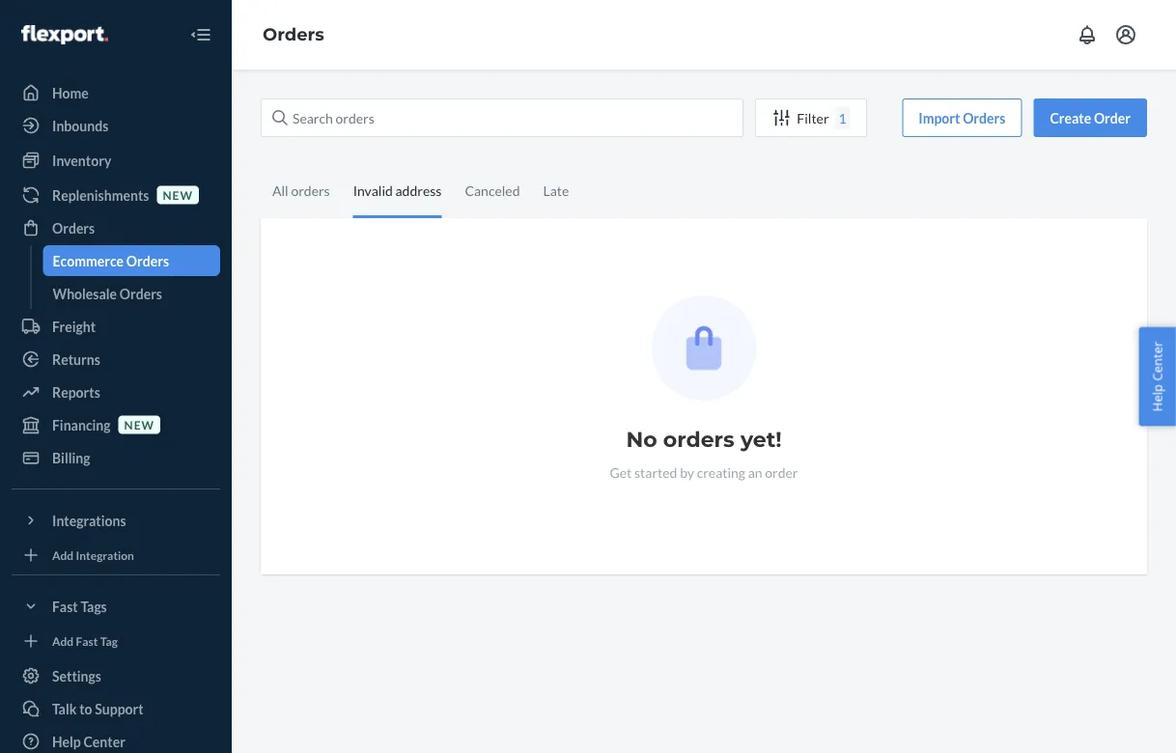 Task type: vqa. For each thing, say whether or not it's contained in the screenshot.
Ecommerce
yes



Task type: describe. For each thing, give the bounding box(es) containing it.
tag
[[100, 634, 118, 648]]

orders for all
[[291, 182, 330, 199]]

wholesale
[[53, 286, 117, 302]]

canceled
[[465, 182, 520, 199]]

add for add fast tag
[[52, 634, 74, 648]]

Search orders text field
[[261, 99, 744, 137]]

import orders
[[919, 110, 1006, 126]]

inventory link
[[12, 145, 220, 176]]

all orders
[[273, 182, 330, 199]]

no orders yet!
[[627, 427, 782, 453]]

tags
[[81, 599, 107, 615]]

close navigation image
[[189, 23, 213, 46]]

orders up ecommerce
[[52, 220, 95, 236]]

new for financing
[[124, 418, 155, 432]]

talk to support
[[52, 701, 144, 717]]

open notifications image
[[1076, 23, 1100, 46]]

0 horizontal spatial orders link
[[12, 213, 220, 244]]

financing
[[52, 417, 111, 433]]

to
[[79, 701, 92, 717]]

orders for ecommerce orders
[[126, 253, 169, 269]]

reports
[[52, 384, 100, 401]]

filter
[[797, 110, 830, 126]]

orders for import orders
[[964, 110, 1006, 126]]

an
[[749, 464, 763, 481]]

1
[[839, 110, 847, 126]]

help center inside button
[[1149, 342, 1167, 412]]

orders for wholesale orders
[[120, 286, 162, 302]]

address
[[396, 182, 442, 199]]

creating
[[697, 464, 746, 481]]

invalid address
[[353, 182, 442, 199]]

0 horizontal spatial center
[[84, 734, 126, 750]]

support
[[95, 701, 144, 717]]

settings
[[52, 668, 101, 685]]

talk to support button
[[12, 694, 220, 725]]

order
[[1095, 110, 1132, 126]]

inbounds link
[[12, 110, 220, 141]]

1 vertical spatial fast
[[76, 634, 98, 648]]

add fast tag
[[52, 634, 118, 648]]

integrations button
[[12, 505, 220, 536]]

fast tags
[[52, 599, 107, 615]]

orders up search icon
[[263, 24, 325, 45]]

get
[[610, 464, 632, 481]]

order
[[766, 464, 799, 481]]

create order link
[[1034, 99, 1148, 137]]

yet!
[[741, 427, 782, 453]]

import orders button
[[903, 99, 1023, 137]]

get started by creating an order
[[610, 464, 799, 481]]

1 vertical spatial help center
[[52, 734, 126, 750]]

fast inside dropdown button
[[52, 599, 78, 615]]

search image
[[273, 110, 288, 126]]

filter 1
[[797, 110, 847, 126]]

all
[[273, 182, 289, 199]]

import
[[919, 110, 961, 126]]

late
[[544, 182, 570, 199]]



Task type: locate. For each thing, give the bounding box(es) containing it.
create
[[1051, 110, 1092, 126]]

inbounds
[[52, 117, 109, 134]]

0 vertical spatial orders link
[[263, 24, 325, 45]]

help center button
[[1140, 327, 1177, 426]]

0 vertical spatial center
[[1149, 342, 1167, 381]]

0 horizontal spatial help center
[[52, 734, 126, 750]]

1 horizontal spatial help
[[1149, 385, 1167, 412]]

0 vertical spatial fast
[[52, 599, 78, 615]]

add left integration
[[52, 548, 74, 562]]

add fast tag link
[[12, 630, 220, 653]]

add
[[52, 548, 74, 562], [52, 634, 74, 648]]

center
[[1149, 342, 1167, 381], [84, 734, 126, 750]]

wholesale orders
[[53, 286, 162, 302]]

ecommerce orders
[[53, 253, 169, 269]]

help center
[[1149, 342, 1167, 412], [52, 734, 126, 750]]

center inside button
[[1149, 342, 1167, 381]]

freight
[[52, 318, 96, 335]]

orders link
[[263, 24, 325, 45], [12, 213, 220, 244]]

help
[[1149, 385, 1167, 412], [52, 734, 81, 750]]

0 vertical spatial help
[[1149, 385, 1167, 412]]

started
[[635, 464, 678, 481]]

inventory
[[52, 152, 111, 169]]

reports link
[[12, 377, 220, 408]]

1 vertical spatial orders link
[[12, 213, 220, 244]]

2 add from the top
[[52, 634, 74, 648]]

talk
[[52, 701, 77, 717]]

0 vertical spatial new
[[163, 188, 193, 202]]

1 vertical spatial orders
[[664, 427, 735, 453]]

new down reports link on the left
[[124, 418, 155, 432]]

1 horizontal spatial new
[[163, 188, 193, 202]]

new for replenishments
[[163, 188, 193, 202]]

orders down ecommerce orders link
[[120, 286, 162, 302]]

orders right all
[[291, 182, 330, 199]]

freight link
[[12, 311, 220, 342]]

orders link up search icon
[[263, 24, 325, 45]]

ecommerce
[[53, 253, 124, 269]]

new
[[163, 188, 193, 202], [124, 418, 155, 432]]

1 vertical spatial add
[[52, 634, 74, 648]]

fast
[[52, 599, 78, 615], [76, 634, 98, 648]]

1 horizontal spatial orders link
[[263, 24, 325, 45]]

0 horizontal spatial help
[[52, 734, 81, 750]]

orders for no
[[664, 427, 735, 453]]

help inside button
[[1149, 385, 1167, 412]]

add integration
[[52, 548, 134, 562]]

1 horizontal spatial orders
[[664, 427, 735, 453]]

wholesale orders link
[[43, 278, 220, 309]]

1 vertical spatial center
[[84, 734, 126, 750]]

home
[[52, 85, 89, 101]]

0 horizontal spatial orders
[[291, 182, 330, 199]]

1 vertical spatial help
[[52, 734, 81, 750]]

returns link
[[12, 344, 220, 375]]

0 vertical spatial orders
[[291, 182, 330, 199]]

ecommerce orders link
[[43, 245, 220, 276]]

1 add from the top
[[52, 548, 74, 562]]

add for add integration
[[52, 548, 74, 562]]

orders link up ecommerce orders at top
[[12, 213, 220, 244]]

home link
[[12, 77, 220, 108]]

no
[[627, 427, 658, 453]]

empty list image
[[652, 296, 757, 401]]

add integration link
[[12, 544, 220, 567]]

open account menu image
[[1115, 23, 1138, 46]]

billing
[[52, 450, 90, 466]]

fast tags button
[[12, 591, 220, 622]]

returns
[[52, 351, 100, 368]]

0 vertical spatial add
[[52, 548, 74, 562]]

orders
[[263, 24, 325, 45], [964, 110, 1006, 126], [52, 220, 95, 236], [126, 253, 169, 269], [120, 286, 162, 302]]

by
[[680, 464, 695, 481]]

orders
[[291, 182, 330, 199], [664, 427, 735, 453]]

invalid
[[353, 182, 393, 199]]

integration
[[76, 548, 134, 562]]

1 horizontal spatial center
[[1149, 342, 1167, 381]]

0 horizontal spatial new
[[124, 418, 155, 432]]

integrations
[[52, 513, 126, 529]]

orders right the import
[[964, 110, 1006, 126]]

fast left tags
[[52, 599, 78, 615]]

add up settings
[[52, 634, 74, 648]]

settings link
[[12, 661, 220, 692]]

orders inside button
[[964, 110, 1006, 126]]

help center link
[[12, 727, 220, 754]]

billing link
[[12, 443, 220, 473]]

new down the inventory link
[[163, 188, 193, 202]]

orders up get started by creating an order at the right of the page
[[664, 427, 735, 453]]

create order
[[1051, 110, 1132, 126]]

flexport logo image
[[21, 25, 108, 44]]

orders up wholesale orders link at the top left
[[126, 253, 169, 269]]

fast left tag
[[76, 634, 98, 648]]

replenishments
[[52, 187, 149, 203]]

0 vertical spatial help center
[[1149, 342, 1167, 412]]

1 vertical spatial new
[[124, 418, 155, 432]]

1 horizontal spatial help center
[[1149, 342, 1167, 412]]



